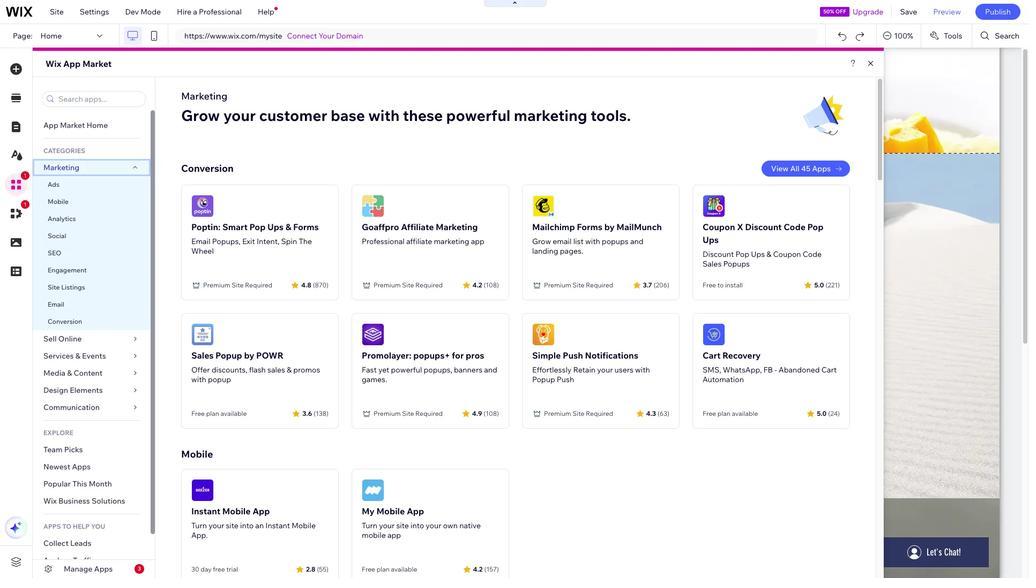 Task type: vqa. For each thing, say whether or not it's contained in the screenshot.


Task type: locate. For each thing, give the bounding box(es) containing it.
0 horizontal spatial free plan available
[[191, 410, 247, 418]]

app right my
[[407, 507, 424, 517]]

0 horizontal spatial popup
[[216, 351, 242, 361]]

&
[[286, 222, 291, 233], [767, 250, 772, 259], [75, 352, 80, 361], [287, 366, 292, 375], [67, 369, 72, 378]]

turn down my
[[362, 522, 377, 531]]

app up an
[[253, 507, 270, 517]]

native
[[459, 522, 481, 531]]

0 horizontal spatial email
[[48, 301, 64, 309]]

2 1 from the top
[[24, 202, 27, 208]]

0 vertical spatial (108)
[[484, 281, 499, 289]]

sales up offer
[[191, 351, 214, 361]]

available down popup
[[221, 410, 247, 418]]

(108)
[[484, 281, 499, 289], [484, 410, 499, 418]]

site down affiliate
[[402, 281, 414, 289]]

mobile
[[48, 198, 69, 206], [181, 449, 213, 461], [222, 507, 251, 517], [377, 507, 405, 517], [292, 522, 316, 531]]

required down affiliate
[[415, 281, 443, 289]]

1 horizontal spatial grow
[[532, 237, 551, 247]]

& up spin
[[286, 222, 291, 233]]

0 horizontal spatial apps
[[72, 463, 91, 472]]

free for sales popup by powr
[[191, 410, 205, 418]]

0 horizontal spatial marketing
[[43, 163, 79, 173]]

abandoned
[[779, 366, 820, 375]]

an
[[255, 522, 264, 531]]

0 horizontal spatial conversion
[[48, 318, 82, 326]]

4.8
[[301, 281, 311, 289]]

0 horizontal spatial forms
[[293, 222, 319, 233]]

0 vertical spatial marketing
[[181, 90, 227, 102]]

push up retain
[[563, 351, 583, 361]]

apps right manage
[[94, 565, 113, 575]]

own
[[443, 522, 458, 531]]

popups
[[602, 237, 629, 247]]

app inside my mobile app turn your site into your own native mobile app
[[407, 507, 424, 517]]

seo link
[[33, 245, 151, 262]]

pages.
[[560, 247, 583, 256]]

0 horizontal spatial into
[[240, 522, 254, 531]]

4.2 (108)
[[473, 281, 499, 289]]

categories
[[43, 147, 85, 155]]

wix inside the "wix business solutions" link
[[43, 497, 57, 507]]

1 horizontal spatial professional
[[362, 237, 405, 247]]

popup up discounts,
[[216, 351, 242, 361]]

coupon
[[703, 222, 735, 233], [773, 250, 801, 259]]

1 horizontal spatial powerful
[[446, 106, 511, 125]]

into inside instant mobile app turn your site into an instant mobile app.
[[240, 522, 254, 531]]

seo
[[48, 249, 61, 257]]

forms up "list"
[[577, 222, 603, 233]]

1 horizontal spatial and
[[630, 237, 644, 247]]

a
[[193, 7, 197, 17]]

2 site from the left
[[396, 522, 409, 531]]

ups right the "popups" on the top of the page
[[751, 250, 765, 259]]

explore
[[43, 429, 73, 437]]

site down retain
[[573, 410, 585, 418]]

home
[[41, 31, 62, 41], [87, 121, 108, 130]]

0 vertical spatial apps
[[812, 164, 831, 174]]

required down popups, at the left bottom of the page
[[415, 410, 443, 418]]

1 horizontal spatial app
[[471, 237, 484, 247]]

pop inside poptin: smart pop ups & forms email popups, exit intent, spin the wheel
[[250, 222, 266, 233]]

mobile inside my mobile app turn your site into your own native mobile app
[[377, 507, 405, 517]]

available for powr
[[221, 410, 247, 418]]

site down pages.
[[573, 281, 585, 289]]

5.0 left (221)
[[814, 281, 824, 289]]

premium site required for retain
[[544, 410, 613, 418]]

ads
[[48, 181, 59, 189]]

recovery
[[723, 351, 761, 361]]

publish button
[[976, 4, 1021, 20]]

1 vertical spatial professional
[[362, 237, 405, 247]]

cart right abandoned
[[822, 366, 837, 375]]

0 horizontal spatial professional
[[199, 7, 242, 17]]

into left an
[[240, 522, 254, 531]]

site for simple push notifications
[[573, 410, 585, 418]]

Search apps... field
[[55, 92, 142, 107]]

free down offer
[[191, 410, 205, 418]]

0 horizontal spatial sales
[[191, 351, 214, 361]]

0 vertical spatial instant
[[191, 507, 220, 517]]

mobile link
[[33, 194, 151, 211]]

0 vertical spatial app
[[471, 237, 484, 247]]

by
[[604, 222, 615, 233], [244, 351, 254, 361]]

with left popup
[[191, 375, 206, 385]]

0 horizontal spatial site
[[226, 522, 238, 531]]

(24)
[[828, 410, 840, 418]]

publish
[[985, 7, 1011, 17]]

(206)
[[654, 281, 670, 289]]

1 vertical spatial wix
[[43, 497, 57, 507]]

save
[[900, 7, 917, 17]]

email down "site listings"
[[48, 301, 64, 309]]

forms inside 'mailchimp forms by mailmunch grow email list with popups and landing pages.'
[[577, 222, 603, 233]]

design elements link
[[33, 382, 151, 399]]

home down search apps... field
[[87, 121, 108, 130]]

by inside 'mailchimp forms by mailmunch grow email list with popups and landing pages.'
[[604, 222, 615, 233]]

conversion
[[181, 162, 234, 175], [48, 318, 82, 326]]

0 vertical spatial marketing
[[514, 106, 587, 125]]

conversion up sell online
[[48, 318, 82, 326]]

0 horizontal spatial discount
[[703, 250, 734, 259]]

free plan available down mobile
[[362, 566, 417, 574]]

services & events
[[43, 352, 106, 361]]

plan for turn
[[377, 566, 390, 574]]

by up popups
[[604, 222, 615, 233]]

forms up the
[[293, 222, 319, 233]]

sales inside sales popup by powr offer discounts, flash sales & promos with popup
[[191, 351, 214, 361]]

& right "media"
[[67, 369, 72, 378]]

5.0 left '(24)'
[[817, 410, 827, 418]]

available down automation
[[732, 410, 758, 418]]

45
[[801, 164, 811, 174]]

site for poptin: smart pop ups & forms
[[232, 281, 244, 289]]

services & events link
[[33, 348, 151, 365]]

instant mobile app  logo image
[[191, 480, 214, 502]]

coupon right the "popups" on the top of the page
[[773, 250, 801, 259]]

with inside 'mailchimp forms by mailmunch grow email list with popups and landing pages.'
[[585, 237, 600, 247]]

site listings link
[[33, 279, 151, 296]]

free plan available for turn
[[362, 566, 417, 574]]

required down retain
[[586, 410, 613, 418]]

simple
[[532, 351, 561, 361]]

2 forms from the left
[[577, 222, 603, 233]]

0 horizontal spatial by
[[244, 351, 254, 361]]

0 horizontal spatial instant
[[191, 507, 220, 517]]

0 vertical spatial cart
[[703, 351, 721, 361]]

sales inside coupon x discount code pop ups discount pop ups & coupon code sales popups
[[703, 259, 722, 269]]

0 vertical spatial wix
[[46, 58, 61, 69]]

1 vertical spatial marketing
[[43, 163, 79, 173]]

1 horizontal spatial pop
[[736, 250, 749, 259]]

1 turn from the left
[[191, 522, 207, 531]]

home up "wix app market"
[[41, 31, 62, 41]]

popup down simple
[[532, 375, 555, 385]]

sales up to
[[703, 259, 722, 269]]

& right the "popups" on the top of the page
[[767, 250, 772, 259]]

1 vertical spatial 5.0
[[817, 410, 827, 418]]

0 vertical spatial 4.2
[[473, 281, 482, 289]]

market up search apps... field
[[83, 58, 112, 69]]

conversion link
[[33, 314, 151, 331]]

premium site required for grow
[[544, 281, 613, 289]]

premium up promolayer: popups+ for pros logo
[[374, 281, 401, 289]]

and inside 'promolayer: popups+ for pros fast yet powerful popups, banners and games.'
[[484, 366, 497, 375]]

turn inside instant mobile app turn your site into an instant mobile app.
[[191, 522, 207, 531]]

0 horizontal spatial turn
[[191, 522, 207, 531]]

1 site from the left
[[226, 522, 238, 531]]

0 horizontal spatial powerful
[[391, 366, 422, 375]]

app inside instant mobile app turn your site into an instant mobile app.
[[253, 507, 270, 517]]

required
[[245, 281, 272, 289], [415, 281, 443, 289], [586, 281, 613, 289], [415, 410, 443, 418], [586, 410, 613, 418]]

1 horizontal spatial popup
[[532, 375, 555, 385]]

instant
[[191, 507, 220, 517], [266, 522, 290, 531]]

sales popup by powr logo image
[[191, 324, 214, 346]]

2 horizontal spatial plan
[[718, 410, 730, 418]]

into inside my mobile app turn your site into your own native mobile app
[[411, 522, 424, 531]]

discount right x
[[745, 222, 782, 233]]

instant down instant mobile app  logo
[[191, 507, 220, 517]]

turn
[[191, 522, 207, 531], [362, 522, 377, 531]]

1 horizontal spatial turn
[[362, 522, 377, 531]]

https://www.wix.com/mysite
[[184, 31, 282, 41]]

site inside my mobile app turn your site into your own native mobile app
[[396, 522, 409, 531]]

turn down instant mobile app  logo
[[191, 522, 207, 531]]

grow inside marketing grow your customer base with these powerful marketing tools.
[[181, 106, 220, 125]]

market up categories
[[60, 121, 85, 130]]

plan for powr
[[206, 410, 219, 418]]

with inside marketing grow your customer base with these powerful marketing tools.
[[368, 106, 400, 125]]

1 vertical spatial cart
[[822, 366, 837, 375]]

0 horizontal spatial ups
[[267, 222, 284, 233]]

0 vertical spatial sales
[[703, 259, 722, 269]]

premium down games.
[[374, 410, 401, 418]]

required for email
[[586, 281, 613, 289]]

and down pros
[[484, 366, 497, 375]]

site inside site listings link
[[48, 284, 60, 292]]

plan for whatsapp,
[[718, 410, 730, 418]]

(157)
[[484, 566, 499, 574]]

2 (108) from the top
[[484, 410, 499, 418]]

1 horizontal spatial email
[[191, 237, 210, 247]]

0 horizontal spatial cart
[[703, 351, 721, 361]]

sales popup by powr offer discounts, flash sales & promos with popup
[[191, 351, 320, 385]]

1 vertical spatial conversion
[[48, 318, 82, 326]]

premium down effortlessly
[[544, 410, 571, 418]]

& inside coupon x discount code pop ups discount pop ups & coupon code sales popups
[[767, 250, 772, 259]]

push down simple
[[557, 375, 574, 385]]

premium site required down games.
[[374, 410, 443, 418]]

turn inside my mobile app turn your site into your own native mobile app
[[362, 522, 377, 531]]

email link
[[33, 296, 151, 314]]

hire
[[177, 7, 191, 17]]

1 vertical spatial marketing
[[434, 237, 469, 247]]

0 vertical spatial discount
[[745, 222, 782, 233]]

0 vertical spatial conversion
[[181, 162, 234, 175]]

app right mobile
[[388, 531, 401, 541]]

plan down mobile
[[377, 566, 390, 574]]

cart recovery logo image
[[703, 324, 725, 346]]

2 vertical spatial apps
[[94, 565, 113, 575]]

sell online
[[43, 334, 82, 344]]

0 horizontal spatial marketing
[[434, 237, 469, 247]]

0 horizontal spatial coupon
[[703, 222, 735, 233]]

2 vertical spatial marketing
[[436, 222, 478, 233]]

1 vertical spatial home
[[87, 121, 108, 130]]

apps right 45
[[812, 164, 831, 174]]

cart recovery sms, whatsapp, fb - abandoned cart automation
[[703, 351, 837, 385]]

powerful inside 'promolayer: popups+ for pros fast yet powerful popups, banners and games.'
[[391, 366, 422, 375]]

1 vertical spatial apps
[[72, 463, 91, 472]]

site down 'promolayer: popups+ for pros fast yet powerful popups, banners and games.'
[[402, 410, 414, 418]]

media & content
[[43, 369, 103, 378]]

site right mobile
[[396, 522, 409, 531]]

fb
[[764, 366, 773, 375]]

1 vertical spatial code
[[803, 250, 822, 259]]

0 vertical spatial professional
[[199, 7, 242, 17]]

2 1 button from the top
[[5, 200, 29, 225]]

2 into from the left
[[411, 522, 424, 531]]

3.7
[[643, 281, 652, 289]]

market
[[83, 58, 112, 69], [60, 121, 85, 130]]

into left own
[[411, 522, 424, 531]]

apps up this
[[72, 463, 91, 472]]

site left an
[[226, 522, 238, 531]]

the
[[299, 237, 312, 247]]

0 vertical spatial grow
[[181, 106, 220, 125]]

tools
[[944, 31, 962, 41]]

0 horizontal spatial pop
[[250, 222, 266, 233]]

install
[[725, 281, 743, 289]]

by inside sales popup by powr offer discounts, flash sales & promos with popup
[[244, 351, 254, 361]]

(108) for goaffpro affiliate marketing
[[484, 281, 499, 289]]

required down intent,
[[245, 281, 272, 289]]

required for your
[[586, 410, 613, 418]]

turn for instant
[[191, 522, 207, 531]]

with right base on the top left
[[368, 106, 400, 125]]

1 vertical spatial by
[[244, 351, 254, 361]]

ups up intent,
[[267, 222, 284, 233]]

poptin: smart pop ups & forms logo image
[[191, 195, 214, 218]]

conversion up poptin: smart pop ups & forms logo
[[181, 162, 234, 175]]

customer
[[259, 106, 327, 125]]

plan down automation
[[718, 410, 730, 418]]

1 horizontal spatial free plan available
[[362, 566, 417, 574]]

with right users
[[635, 366, 650, 375]]

1 horizontal spatial available
[[391, 566, 417, 574]]

available
[[221, 410, 247, 418], [732, 410, 758, 418], [391, 566, 417, 574]]

free down automation
[[703, 410, 716, 418]]

communication
[[43, 403, 101, 413]]

5.0 (221)
[[814, 281, 840, 289]]

required down popups
[[586, 281, 613, 289]]

4.2 for goaffpro affiliate marketing
[[473, 281, 482, 289]]

0 vertical spatial popup
[[216, 351, 242, 361]]

wix for wix app market
[[46, 58, 61, 69]]

instant right an
[[266, 522, 290, 531]]

0 vertical spatial powerful
[[446, 106, 511, 125]]

premium down wheel
[[203, 281, 230, 289]]

business
[[58, 497, 90, 507]]

market inside app market home link
[[60, 121, 85, 130]]

manage apps
[[64, 565, 113, 575]]

site down exit
[[232, 281, 244, 289]]

1 horizontal spatial forms
[[577, 222, 603, 233]]

0 horizontal spatial app
[[388, 531, 401, 541]]

2 horizontal spatial pop
[[808, 222, 824, 233]]

& right "sales"
[[287, 366, 292, 375]]

ups down "coupon x discount code pop ups logo"
[[703, 235, 719, 246]]

2 horizontal spatial marketing
[[436, 222, 478, 233]]

1 vertical spatial 4.2
[[473, 566, 483, 574]]

1 vertical spatial grow
[[532, 237, 551, 247]]

discount up to
[[703, 250, 734, 259]]

with
[[368, 106, 400, 125], [585, 237, 600, 247], [635, 366, 650, 375], [191, 375, 206, 385]]

flash
[[249, 366, 266, 375]]

all
[[790, 164, 800, 174]]

trial
[[226, 566, 238, 574]]

1 forms from the left
[[293, 222, 319, 233]]

collect leads link
[[33, 535, 151, 553]]

and down mailmunch
[[630, 237, 644, 247]]

50%
[[823, 8, 834, 15]]

site for instant
[[226, 522, 238, 531]]

coupon left x
[[703, 222, 735, 233]]

0 vertical spatial ups
[[267, 222, 284, 233]]

1 button left ads
[[5, 172, 29, 196]]

app up the 4.2 (108)
[[471, 237, 484, 247]]

1 1 button from the top
[[5, 172, 29, 196]]

professional right a at the left
[[199, 7, 242, 17]]

required for marketing
[[415, 281, 443, 289]]

free down mobile
[[362, 566, 375, 574]]

and for mailmunch
[[630, 237, 644, 247]]

sell online link
[[33, 331, 151, 348]]

premium
[[203, 281, 230, 289], [374, 281, 401, 289], [544, 281, 571, 289], [374, 410, 401, 418], [544, 410, 571, 418]]

5.0 for pop
[[814, 281, 824, 289]]

0 vertical spatial 1
[[24, 173, 27, 179]]

turn for my
[[362, 522, 377, 531]]

1 into from the left
[[240, 522, 254, 531]]

app market home link
[[33, 117, 151, 134]]

premium site required down exit
[[203, 281, 272, 289]]

0 vertical spatial email
[[191, 237, 210, 247]]

marketing inside 'goaffpro affiliate marketing professional affiliate marketing app'
[[434, 237, 469, 247]]

3.6 (138)
[[302, 410, 329, 418]]

free left to
[[703, 281, 716, 289]]

0 vertical spatial home
[[41, 31, 62, 41]]

0 horizontal spatial and
[[484, 366, 497, 375]]

cart up sms,
[[703, 351, 721, 361]]

1 vertical spatial 1 button
[[5, 200, 29, 225]]

premium for grow
[[544, 281, 571, 289]]

professional inside 'goaffpro affiliate marketing professional affiliate marketing app'
[[362, 237, 405, 247]]

premium site required down pages.
[[544, 281, 613, 289]]

(870)
[[313, 281, 329, 289]]

0 horizontal spatial available
[[221, 410, 247, 418]]

plan down popup
[[206, 410, 219, 418]]

& inside poptin: smart pop ups & forms email popups, exit intent, spin the wheel
[[286, 222, 291, 233]]

1 horizontal spatial cart
[[822, 366, 837, 375]]

site left listings
[[48, 284, 60, 292]]

1 horizontal spatial marketing
[[514, 106, 587, 125]]

site for mailchimp forms by mailmunch
[[573, 281, 585, 289]]

by up "flash"
[[244, 351, 254, 361]]

1 vertical spatial and
[[484, 366, 497, 375]]

site inside instant mobile app turn your site into an instant mobile app.
[[226, 522, 238, 531]]

and for pros
[[484, 366, 497, 375]]

wix for wix business solutions
[[43, 497, 57, 507]]

email down 'poptin:'
[[191, 237, 210, 247]]

0 vertical spatial market
[[83, 58, 112, 69]]

premium for fast
[[374, 410, 401, 418]]

1 horizontal spatial plan
[[377, 566, 390, 574]]

1 button left analytics
[[5, 200, 29, 225]]

and inside 'mailchimp forms by mailmunch grow email list with popups and landing pages.'
[[630, 237, 644, 247]]

1 vertical spatial powerful
[[391, 366, 422, 375]]

1 horizontal spatial site
[[396, 522, 409, 531]]

premium for retain
[[544, 410, 571, 418]]

wix
[[46, 58, 61, 69], [43, 497, 57, 507]]

poptin: smart pop ups & forms email popups, exit intent, spin the wheel
[[191, 222, 319, 256]]

premium site required down retain
[[544, 410, 613, 418]]

1 (108) from the top
[[484, 281, 499, 289]]

professional
[[199, 7, 242, 17], [362, 237, 405, 247]]

required for yet
[[415, 410, 443, 418]]

popups+
[[413, 351, 450, 361]]

powerful inside marketing grow your customer base with these powerful marketing tools.
[[446, 106, 511, 125]]

your inside simple push notifications effortlessly retain your users with popup push
[[597, 366, 613, 375]]

1 vertical spatial app
[[388, 531, 401, 541]]

available down my mobile app turn your site into your own native mobile app
[[391, 566, 417, 574]]

free plan available down automation
[[703, 410, 758, 418]]

site
[[226, 522, 238, 531], [396, 522, 409, 531]]

0 vertical spatial by
[[604, 222, 615, 233]]

with right "list"
[[585, 237, 600, 247]]

1 vertical spatial (108)
[[484, 410, 499, 418]]

free for my mobile app
[[362, 566, 375, 574]]

1 horizontal spatial ups
[[703, 235, 719, 246]]

1
[[24, 173, 27, 179], [24, 202, 27, 208]]

1 horizontal spatial into
[[411, 522, 424, 531]]

upgrade
[[853, 7, 884, 17]]

premium down the landing
[[544, 281, 571, 289]]

your inside instant mobile app turn your site into an instant mobile app.
[[209, 522, 224, 531]]

to
[[62, 523, 71, 531]]

0 vertical spatial 1 button
[[5, 172, 29, 196]]

available for turn
[[391, 566, 417, 574]]

premium site required down affiliate
[[374, 281, 443, 289]]

email
[[553, 237, 572, 247]]

free plan available down popup
[[191, 410, 247, 418]]

1 vertical spatial market
[[60, 121, 85, 130]]

marketing inside marketing grow your customer base with these powerful marketing tools.
[[181, 90, 227, 102]]

professional down goaffpro
[[362, 237, 405, 247]]

0 vertical spatial and
[[630, 237, 644, 247]]

discount
[[745, 222, 782, 233], [703, 250, 734, 259]]

2 turn from the left
[[362, 522, 377, 531]]

analyze traffic
[[43, 556, 95, 566]]

simple push notifications logo image
[[532, 324, 555, 346]]



Task type: describe. For each thing, give the bounding box(es) containing it.
powr
[[256, 351, 284, 361]]

into for my mobile app
[[411, 522, 424, 531]]

app inside my mobile app turn your site into your own native mobile app
[[388, 531, 401, 541]]

simple push notifications effortlessly retain your users with popup push
[[532, 351, 650, 385]]

team picks link
[[33, 442, 151, 459]]

1 vertical spatial ups
[[703, 235, 719, 246]]

email inside poptin: smart pop ups & forms email popups, exit intent, spin the wheel
[[191, 237, 210, 247]]

tools.
[[591, 106, 631, 125]]

online
[[58, 334, 82, 344]]

& inside sales popup by powr offer discounts, flash sales & promos with popup
[[287, 366, 292, 375]]

fast
[[362, 366, 377, 375]]

free plan available for whatsapp,
[[703, 410, 758, 418]]

you
[[91, 523, 105, 531]]

by for forms
[[604, 222, 615, 233]]

50% off
[[823, 8, 846, 15]]

analyze
[[43, 556, 71, 566]]

yet
[[378, 366, 389, 375]]

marketing inside marketing grow your customer base with these powerful marketing tools.
[[514, 106, 587, 125]]

app up search apps... field
[[63, 58, 81, 69]]

wix business solutions link
[[33, 493, 151, 510]]

30 day free trial
[[191, 566, 238, 574]]

mailchimp
[[532, 222, 575, 233]]

sales
[[267, 366, 285, 375]]

0 horizontal spatial home
[[41, 31, 62, 41]]

30
[[191, 566, 199, 574]]

2 horizontal spatial ups
[[751, 250, 765, 259]]

events
[[82, 352, 106, 361]]

with inside simple push notifications effortlessly retain your users with popup push
[[635, 366, 650, 375]]

coupon x discount code pop ups discount pop ups & coupon code sales popups
[[703, 222, 824, 269]]

required for forms
[[245, 281, 272, 289]]

(221)
[[826, 281, 840, 289]]

marketing for marketing grow your customer base with these powerful marketing tools.
[[181, 90, 227, 102]]

affiliate
[[401, 222, 434, 233]]

apps for newest apps
[[72, 463, 91, 472]]

into for instant mobile app
[[240, 522, 254, 531]]

& inside "link"
[[67, 369, 72, 378]]

premium for affiliate
[[374, 281, 401, 289]]

site listings
[[48, 284, 85, 292]]

list
[[573, 237, 584, 247]]

dev mode
[[125, 7, 161, 17]]

view all 45 apps link
[[762, 161, 850, 177]]

marketing for marketing
[[43, 163, 79, 173]]

0 vertical spatial code
[[784, 222, 806, 233]]

mailchimp forms by mailmunch grow email list with popups and landing pages.
[[532, 222, 662, 256]]

affiliate
[[406, 237, 432, 247]]

premium for &
[[203, 281, 230, 289]]

view
[[771, 164, 789, 174]]

with inside sales popup by powr offer discounts, flash sales & promos with popup
[[191, 375, 206, 385]]

newest
[[43, 463, 70, 472]]

site for promolayer: popups+ for pros
[[402, 410, 414, 418]]

leads
[[70, 539, 91, 549]]

day
[[201, 566, 212, 574]]

4.2 (157)
[[473, 566, 499, 574]]

dev
[[125, 7, 139, 17]]

site for my
[[396, 522, 409, 531]]

premium site required for fast
[[374, 410, 443, 418]]

sms,
[[703, 366, 721, 375]]

2.8
[[306, 566, 315, 574]]

intent,
[[257, 237, 279, 247]]

free plan available for powr
[[191, 410, 247, 418]]

popup inside sales popup by powr offer discounts, flash sales & promos with popup
[[216, 351, 242, 361]]

team
[[43, 445, 63, 455]]

premium site required for affiliate
[[374, 281, 443, 289]]

1 vertical spatial push
[[557, 375, 574, 385]]

popups
[[723, 259, 750, 269]]

1 vertical spatial discount
[[703, 250, 734, 259]]

games.
[[362, 375, 387, 385]]

grow inside 'mailchimp forms by mailmunch grow email list with popups and landing pages.'
[[532, 237, 551, 247]]

free for cart recovery
[[703, 410, 716, 418]]

this
[[72, 480, 87, 489]]

engagement link
[[33, 262, 151, 279]]

https://www.wix.com/mysite connect your domain
[[184, 31, 363, 41]]

popular this month
[[43, 480, 112, 489]]

1 horizontal spatial home
[[87, 121, 108, 130]]

1 1 from the top
[[24, 173, 27, 179]]

analytics link
[[33, 211, 151, 228]]

free for coupon x discount code pop ups
[[703, 281, 716, 289]]

5.0 (24)
[[817, 410, 840, 418]]

100%
[[894, 31, 913, 41]]

ups inside poptin: smart pop ups & forms email popups, exit intent, spin the wheel
[[267, 222, 284, 233]]

1 vertical spatial instant
[[266, 522, 290, 531]]

my mobile app turn your site into your own native mobile app
[[362, 507, 481, 541]]

forms inside poptin: smart pop ups & forms email popups, exit intent, spin the wheel
[[293, 222, 319, 233]]

ads link
[[33, 176, 151, 194]]

4.2 for my mobile app
[[473, 566, 483, 574]]

marketing inside 'goaffpro affiliate marketing professional affiliate marketing app'
[[436, 222, 478, 233]]

save button
[[892, 0, 925, 24]]

5.0 for fb
[[817, 410, 827, 418]]

site left settings
[[50, 7, 64, 17]]

effortlessly
[[532, 366, 572, 375]]

1 vertical spatial coupon
[[773, 250, 801, 259]]

discounts,
[[212, 366, 247, 375]]

apps for manage apps
[[94, 565, 113, 575]]

marketing grow your customer base with these powerful marketing tools.
[[181, 90, 631, 125]]

my mobile app logo image
[[362, 480, 384, 502]]

preview button
[[925, 0, 969, 24]]

0 vertical spatial coupon
[[703, 222, 735, 233]]

instant mobile app turn your site into an instant mobile app.
[[191, 507, 316, 541]]

settings
[[80, 7, 109, 17]]

whatsapp,
[[723, 366, 762, 375]]

these
[[403, 106, 443, 125]]

marketing link
[[33, 159, 151, 176]]

popup inside simple push notifications effortlessly retain your users with popup push
[[532, 375, 555, 385]]

solutions
[[92, 497, 125, 507]]

(108) for promolayer: popups+ for pros
[[484, 410, 499, 418]]

app inside 'goaffpro affiliate marketing professional affiliate marketing app'
[[471, 237, 484, 247]]

0 vertical spatial push
[[563, 351, 583, 361]]

& left events
[[75, 352, 80, 361]]

free
[[213, 566, 225, 574]]

4.3
[[646, 410, 656, 418]]

available for whatsapp,
[[732, 410, 758, 418]]

1 vertical spatial email
[[48, 301, 64, 309]]

promolayer: popups+ for pros logo image
[[362, 324, 384, 346]]

2 horizontal spatial apps
[[812, 164, 831, 174]]

hire a professional
[[177, 7, 242, 17]]

coupon x discount code pop ups logo image
[[703, 195, 725, 218]]

(55)
[[317, 566, 329, 574]]

goaffpro affiliate marketing logo image
[[362, 195, 384, 218]]

site for goaffpro affiliate marketing
[[402, 281, 414, 289]]

1 horizontal spatial conversion
[[181, 162, 234, 175]]

off
[[836, 8, 846, 15]]

your inside marketing grow your customer base with these powerful marketing tools.
[[223, 106, 256, 125]]

content
[[74, 369, 103, 378]]

premium site required for &
[[203, 281, 272, 289]]

collect leads
[[43, 539, 91, 549]]

by for popup
[[244, 351, 254, 361]]

offer
[[191, 366, 210, 375]]

to
[[718, 281, 724, 289]]

for
[[452, 351, 464, 361]]

mailchimp forms by mailmunch logo image
[[532, 195, 555, 218]]

wheel
[[191, 247, 214, 256]]

picks
[[64, 445, 83, 455]]

smart
[[222, 222, 248, 233]]

mode
[[141, 7, 161, 17]]

2.8 (55)
[[306, 566, 329, 574]]

popups,
[[424, 366, 452, 375]]

app up categories
[[43, 121, 58, 130]]

3.7 (206)
[[643, 281, 670, 289]]

1 horizontal spatial discount
[[745, 222, 782, 233]]

users
[[615, 366, 634, 375]]

manage
[[64, 565, 92, 575]]

popup
[[208, 375, 231, 385]]



